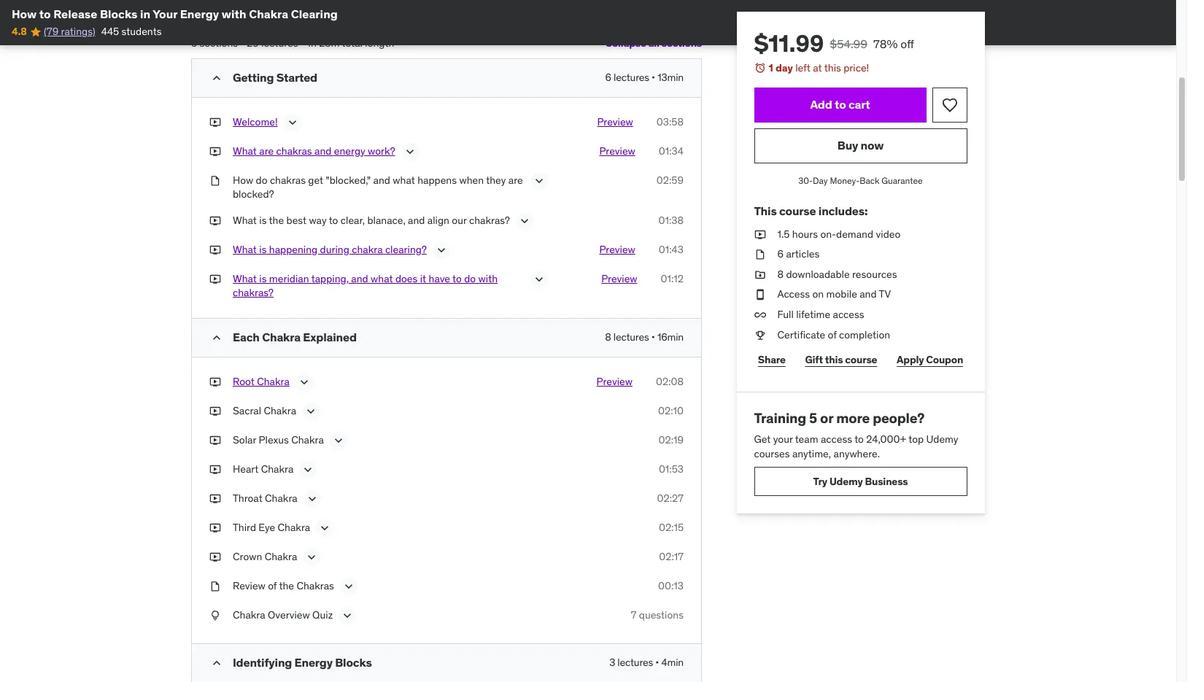 Task type: describe. For each thing, give the bounding box(es) containing it.
preview left 01:12
[[602, 272, 638, 285]]

what is happening during chakra clearing?
[[233, 243, 427, 256]]

02:17
[[659, 550, 684, 564]]

this
[[755, 204, 778, 219]]

chakra down solar plexus chakra
[[261, 463, 294, 476]]

try
[[814, 475, 828, 488]]

what are chakras and energy work? button
[[233, 144, 395, 162]]

chakras
[[297, 580, 334, 593]]

lectures for identifying energy blocks
[[618, 656, 654, 669]]

3
[[610, 656, 616, 669]]

gift this course link
[[802, 345, 882, 375]]

6 for 6 lectures • 13min
[[606, 70, 612, 84]]

$11.99
[[755, 28, 825, 58]]

training 5 or more people? get your team access to 24,000+ top udemy courses anytime, anywhere.
[[755, 410, 959, 460]]

add
[[811, 97, 833, 112]]

chakra overview quiz
[[233, 609, 333, 622]]

xsmall image for chakra overview quiz
[[210, 609, 221, 623]]

coupon
[[927, 353, 964, 366]]

happens
[[418, 173, 457, 187]]

top
[[909, 433, 925, 446]]

445 students
[[101, 25, 162, 38]]

what is meridian tapping, and what does it have to do with chakras? button
[[233, 272, 525, 301]]

explained
[[303, 330, 357, 345]]

chakras? inside what is meridian tapping, and what does it have to do with chakras?
[[233, 286, 274, 300]]

with inside what is meridian tapping, and what does it have to do with chakras?
[[479, 272, 498, 285]]

when
[[460, 173, 484, 187]]

of for completion
[[829, 328, 838, 341]]

chakra down review
[[233, 609, 265, 622]]

(79 ratings)
[[44, 25, 95, 38]]

0 vertical spatial access
[[834, 308, 865, 321]]

on
[[813, 288, 825, 301]]

add to cart button
[[755, 87, 927, 122]]

do inside how do chakras get "blocked," and what happens when they are blocked?
[[256, 173, 268, 187]]

• for each chakra explained
[[652, 331, 655, 344]]

full lifetime access
[[778, 308, 865, 321]]

29
[[247, 36, 259, 49]]

what inside what is meridian tapping, and what does it have to do with chakras?
[[371, 272, 393, 285]]

what for what is happening during chakra clearing?
[[233, 243, 257, 256]]

what for what is meridian tapping, and what does it have to do with chakras?
[[233, 272, 257, 285]]

preview for 02:08
[[597, 375, 633, 388]]

now
[[862, 138, 885, 153]]

1 vertical spatial this
[[826, 353, 844, 366]]

6 articles
[[778, 248, 820, 261]]

welcome!
[[233, 115, 278, 128]]

on-
[[821, 227, 837, 241]]

chakra right the plexus
[[291, 434, 324, 447]]

0 horizontal spatial sections
[[200, 36, 238, 49]]

mobile
[[827, 288, 858, 301]]

1
[[770, 61, 774, 74]]

do inside what is meridian tapping, and what does it have to do with chakras?
[[465, 272, 476, 285]]

ratings)
[[61, 25, 95, 38]]

share
[[759, 353, 787, 366]]

and left align
[[408, 214, 425, 227]]

of for the
[[268, 580, 277, 593]]

5 inside the training 5 or more people? get your team access to 24,000+ top udemy courses anytime, anywhere.
[[810, 410, 818, 427]]

resources
[[853, 268, 898, 281]]

02:27
[[658, 492, 684, 505]]

1 horizontal spatial chakras?
[[469, 214, 510, 227]]

anytime,
[[793, 447, 832, 460]]

add to wishlist image
[[942, 96, 959, 114]]

they
[[486, 173, 506, 187]]

0 vertical spatial energy
[[180, 7, 219, 21]]

are inside button
[[259, 144, 274, 157]]

total
[[342, 36, 363, 49]]

1.5
[[778, 227, 791, 241]]

• left 1h 23m
[[301, 36, 305, 49]]

energy
[[334, 144, 366, 157]]

gift
[[806, 353, 824, 366]]

to inside the training 5 or more people? get your team access to 24,000+ top udemy courses anytime, anywhere.
[[855, 433, 865, 446]]

lectures for each chakra explained
[[614, 331, 649, 344]]

16min
[[658, 331, 684, 344]]

quiz
[[313, 609, 333, 622]]

xsmall image for how do chakras get "blocked," and what happens when they are blocked?
[[210, 173, 221, 188]]

all
[[649, 37, 660, 50]]

lectures for getting started
[[614, 70, 650, 84]]

• for getting started
[[652, 70, 656, 84]]

hours
[[793, 227, 819, 241]]

0 vertical spatial this
[[825, 61, 842, 74]]

during
[[320, 243, 350, 256]]

01:43
[[659, 243, 684, 256]]

is for meridian
[[259, 272, 267, 285]]

get
[[308, 173, 324, 187]]

clear,
[[341, 214, 365, 227]]

is for the
[[259, 214, 267, 227]]

blanace,
[[368, 214, 406, 227]]

how do chakras get "blocked," and what happens when they are blocked?
[[233, 173, 523, 201]]

welcome! button
[[233, 115, 278, 133]]

started
[[277, 70, 318, 84]]

chakra right the eye
[[278, 521, 310, 534]]

xsmall image for what is the best way to clear, blanace, and align our chakras?
[[210, 214, 221, 228]]

chakra inside button
[[257, 375, 290, 388]]

8 for 8 downloadable resources
[[778, 268, 785, 281]]

clearing
[[291, 7, 338, 21]]

02:10
[[659, 404, 684, 418]]

0 horizontal spatial blocks
[[100, 7, 138, 21]]

guarantee
[[883, 175, 924, 186]]

and inside what are chakras and energy work? button
[[315, 144, 332, 157]]

business
[[866, 475, 909, 488]]

and inside how do chakras get "blocked," and what happens when they are blocked?
[[374, 173, 391, 187]]

6 lectures • 13min
[[606, 70, 684, 84]]

to inside what is meridian tapping, and what does it have to do with chakras?
[[453, 272, 462, 285]]

small image
[[210, 656, 224, 671]]

is for happening
[[259, 243, 267, 256]]

length
[[365, 36, 394, 49]]

show lecture description image for solar plexus chakra
[[331, 434, 346, 448]]

24,000+
[[867, 433, 907, 446]]

buy
[[838, 138, 859, 153]]

to right way
[[329, 214, 338, 227]]

eye
[[259, 521, 275, 534]]

preview for 01:34
[[600, 144, 636, 157]]

01:12
[[661, 272, 684, 285]]

third
[[233, 521, 256, 534]]

includes:
[[819, 204, 869, 219]]

show lecture description image for heart chakra
[[301, 463, 316, 477]]

day
[[776, 61, 794, 74]]

course inside gift this course link
[[846, 353, 878, 366]]

add to cart
[[811, 97, 871, 112]]

sacral
[[233, 404, 261, 418]]

demand
[[837, 227, 874, 241]]

or
[[821, 410, 834, 427]]

lectures right the 29
[[261, 36, 298, 49]]

apply coupon button
[[894, 345, 968, 375]]

1h 23m
[[307, 36, 340, 49]]

day
[[814, 175, 829, 186]]

gift this course
[[806, 353, 878, 366]]



Task type: locate. For each thing, give the bounding box(es) containing it.
6 down the collapse
[[606, 70, 612, 84]]

clearing?
[[385, 243, 427, 256]]

5 sections • 29 lectures • 1h 23m total length
[[191, 36, 394, 49]]

1 horizontal spatial energy
[[295, 656, 333, 670]]

3 lectures • 4min
[[610, 656, 684, 669]]

xsmall image for heart chakra
[[210, 463, 221, 477]]

course up "hours"
[[780, 204, 817, 219]]

what
[[233, 144, 257, 157], [233, 214, 257, 227], [233, 243, 257, 256], [233, 272, 257, 285]]

0 horizontal spatial how
[[12, 7, 37, 21]]

lectures left the 16min
[[614, 331, 649, 344]]

chakra up third eye chakra
[[265, 492, 298, 505]]

0 vertical spatial 8
[[778, 268, 785, 281]]

show lecture description image up 'what are chakras and energy work?'
[[285, 115, 300, 130]]

energy down quiz
[[295, 656, 333, 670]]

1 horizontal spatial with
[[479, 272, 498, 285]]

1 horizontal spatial course
[[846, 353, 878, 366]]

course
[[780, 204, 817, 219], [846, 353, 878, 366]]

chakra up the 29
[[249, 7, 288, 21]]

what left 'meridian' at the left of page
[[233, 272, 257, 285]]

happening
[[269, 243, 318, 256]]

0 horizontal spatial do
[[256, 173, 268, 187]]

udemy right top
[[927, 433, 959, 446]]

• left the 16min
[[652, 331, 655, 344]]

1 vertical spatial course
[[846, 353, 878, 366]]

preview left the 01:34
[[600, 144, 636, 157]]

1 horizontal spatial of
[[829, 328, 838, 341]]

4 what from the top
[[233, 272, 257, 285]]

what inside what is meridian tapping, and what does it have to do with chakras?
[[233, 272, 257, 285]]

chakras for and
[[276, 144, 312, 157]]

0 horizontal spatial course
[[780, 204, 817, 219]]

chakras for get
[[270, 173, 306, 187]]

to up anywhere.
[[855, 433, 865, 446]]

0 vertical spatial with
[[222, 7, 246, 21]]

1 day left at this price!
[[770, 61, 870, 74]]

preview left 01:43 on the top of the page
[[600, 243, 636, 256]]

chakras up get in the left of the page
[[276, 144, 312, 157]]

1 vertical spatial with
[[479, 272, 498, 285]]

1 horizontal spatial 6
[[778, 248, 784, 261]]

small image left the getting
[[210, 70, 224, 85]]

are right they
[[509, 173, 523, 187]]

heart chakra
[[233, 463, 294, 476]]

with up 5 sections • 29 lectures • 1h 23m total length
[[222, 7, 246, 21]]

try udemy business
[[814, 475, 909, 488]]

and
[[315, 144, 332, 157], [374, 173, 391, 187], [408, 214, 425, 227], [351, 272, 368, 285], [861, 288, 878, 301]]

3 is from the top
[[259, 272, 267, 285]]

lectures down the collapse
[[614, 70, 650, 84]]

training
[[755, 410, 807, 427]]

0 horizontal spatial of
[[268, 580, 277, 593]]

is
[[259, 214, 267, 227], [259, 243, 267, 256], [259, 272, 267, 285]]

0 vertical spatial small image
[[210, 70, 224, 85]]

0 horizontal spatial 8
[[605, 331, 611, 344]]

udemy right "try" on the bottom of the page
[[830, 475, 864, 488]]

1 vertical spatial chakras?
[[233, 286, 274, 300]]

energy right your
[[180, 7, 219, 21]]

1 vertical spatial of
[[268, 580, 277, 593]]

this right at
[[825, 61, 842, 74]]

1 is from the top
[[259, 214, 267, 227]]

what for what are chakras and energy work?
[[233, 144, 257, 157]]

more
[[837, 410, 871, 427]]

to right "have"
[[453, 272, 462, 285]]

plexus
[[259, 434, 289, 447]]

small image for each chakra explained
[[210, 331, 224, 345]]

1 vertical spatial 5
[[810, 410, 818, 427]]

0 vertical spatial do
[[256, 173, 268, 187]]

show lecture description image for what is the best way to clear, blanace, and align our chakras?
[[518, 214, 532, 228]]

8 left the 16min
[[605, 331, 611, 344]]

01:34
[[659, 144, 684, 157]]

best
[[287, 214, 307, 227]]

0 vertical spatial how
[[12, 7, 37, 21]]

8
[[778, 268, 785, 281], [605, 331, 611, 344]]

and right the tapping,
[[351, 272, 368, 285]]

sections right all
[[662, 37, 702, 50]]

getting
[[233, 70, 274, 84]]

of
[[829, 328, 838, 341], [268, 580, 277, 593]]

0 horizontal spatial with
[[222, 7, 246, 21]]

1 vertical spatial do
[[465, 272, 476, 285]]

courses
[[755, 447, 791, 460]]

78%
[[874, 37, 899, 51]]

show lecture description image
[[285, 115, 300, 130], [532, 173, 547, 188], [518, 214, 532, 228], [297, 375, 312, 390], [331, 434, 346, 448], [301, 463, 316, 477], [342, 580, 356, 594]]

0 vertical spatial what
[[393, 173, 415, 187]]

are down welcome! button
[[259, 144, 274, 157]]

1 vertical spatial the
[[279, 580, 294, 593]]

8 lectures • 16min
[[605, 331, 684, 344]]

the left best
[[269, 214, 284, 227]]

0 vertical spatial is
[[259, 214, 267, 227]]

how up blocked?
[[233, 173, 253, 187]]

30-
[[799, 175, 814, 186]]

root chakra button
[[233, 375, 290, 393]]

back
[[861, 175, 880, 186]]

01:38
[[659, 214, 684, 227]]

1 vertical spatial udemy
[[830, 475, 864, 488]]

5 down how to release blocks in your energy with chakra clearing
[[191, 36, 197, 49]]

1 horizontal spatial do
[[465, 272, 476, 285]]

0 horizontal spatial 5
[[191, 36, 197, 49]]

xsmall image
[[210, 115, 221, 129], [210, 144, 221, 159], [210, 243, 221, 257], [755, 248, 767, 262], [210, 272, 221, 286], [755, 288, 767, 302], [755, 328, 767, 343], [210, 375, 221, 389], [210, 404, 221, 419], [210, 492, 221, 506], [210, 521, 221, 536], [210, 550, 221, 565]]

8 up access
[[778, 268, 785, 281]]

0 horizontal spatial chakras?
[[233, 286, 274, 300]]

show lecture description image right root chakra
[[297, 375, 312, 390]]

1 small image from the top
[[210, 70, 224, 85]]

2 what from the top
[[233, 214, 257, 227]]

0 vertical spatial of
[[829, 328, 838, 341]]

show lecture description image down solar plexus chakra
[[301, 463, 316, 477]]

to left the cart
[[836, 97, 847, 112]]

1 vertical spatial is
[[259, 243, 267, 256]]

collapse all sections button
[[606, 29, 702, 58]]

completion
[[840, 328, 891, 341]]

the for of
[[279, 580, 294, 593]]

chakra
[[352, 243, 383, 256]]

chakras left get in the left of the page
[[270, 173, 306, 187]]

$54.99
[[831, 37, 868, 51]]

1 vertical spatial blocks
[[335, 656, 372, 670]]

small image left each
[[210, 331, 224, 345]]

root
[[233, 375, 255, 388]]

1 horizontal spatial 8
[[778, 268, 785, 281]]

02:19
[[659, 434, 684, 447]]

2 vertical spatial is
[[259, 272, 267, 285]]

how for how do chakras get "blocked," and what happens when they are blocked?
[[233, 173, 253, 187]]

445
[[101, 25, 119, 38]]

to up (79
[[39, 7, 51, 21]]

1 vertical spatial how
[[233, 173, 253, 187]]

2 is from the top
[[259, 243, 267, 256]]

certificate
[[778, 328, 826, 341]]

1 horizontal spatial are
[[509, 173, 523, 187]]

chakra up review of the chakras
[[265, 550, 297, 564]]

lectures right 3
[[618, 656, 654, 669]]

access
[[778, 288, 811, 301]]

show lecture description image for how do chakras get "blocked," and what happens when they are blocked?
[[532, 173, 547, 188]]

what inside how do chakras get "blocked," and what happens when they are blocked?
[[393, 173, 415, 187]]

small image
[[210, 70, 224, 85], [210, 331, 224, 345]]

this right gift
[[826, 353, 844, 366]]

• left the 29
[[241, 36, 244, 49]]

how inside how do chakras get "blocked," and what happens when they are blocked?
[[233, 173, 253, 187]]

1 horizontal spatial sections
[[662, 37, 702, 50]]

is left happening
[[259, 243, 267, 256]]

try udemy business link
[[755, 467, 968, 497]]

access inside the training 5 or more people? get your team access to 24,000+ top udemy courses anytime, anywhere.
[[822, 433, 853, 446]]

the for is
[[269, 214, 284, 227]]

way
[[309, 214, 327, 227]]

meridian
[[269, 272, 309, 285]]

0 horizontal spatial udemy
[[830, 475, 864, 488]]

are inside how do chakras get "blocked," and what happens when they are blocked?
[[509, 173, 523, 187]]

sections inside 'collapse all sections' dropdown button
[[662, 37, 702, 50]]

chakra up solar plexus chakra
[[264, 404, 296, 418]]

13min
[[658, 70, 684, 84]]

0 vertical spatial course
[[780, 204, 817, 219]]

review
[[233, 580, 266, 593]]

1 vertical spatial 6
[[778, 248, 784, 261]]

sections
[[200, 36, 238, 49], [662, 37, 702, 50]]

chakra
[[249, 7, 288, 21], [262, 330, 301, 345], [257, 375, 290, 388], [264, 404, 296, 418], [291, 434, 324, 447], [261, 463, 294, 476], [265, 492, 298, 505], [278, 521, 310, 534], [265, 550, 297, 564], [233, 609, 265, 622]]

tv
[[880, 288, 892, 301]]

0 vertical spatial chakras
[[276, 144, 312, 157]]

is down blocked?
[[259, 214, 267, 227]]

small image for getting started
[[210, 70, 224, 85]]

2 small image from the top
[[210, 331, 224, 345]]

in
[[140, 7, 151, 21]]

is inside what is meridian tapping, and what does it have to do with chakras?
[[259, 272, 267, 285]]

preview for 03:58
[[598, 115, 634, 128]]

each chakra explained
[[233, 330, 357, 345]]

and left tv
[[861, 288, 878, 301]]

show lecture description image
[[403, 144, 417, 159], [434, 243, 449, 258], [532, 272, 547, 287], [304, 404, 318, 419], [305, 492, 320, 507], [318, 521, 332, 536], [305, 550, 319, 565], [340, 609, 355, 623]]

02:15
[[659, 521, 684, 534]]

identifying
[[233, 656, 292, 670]]

1 vertical spatial 8
[[605, 331, 611, 344]]

course down the completion
[[846, 353, 878, 366]]

xsmall image for review of the chakras
[[210, 580, 221, 594]]

02:59
[[657, 173, 684, 187]]

group
[[192, 683, 702, 683]]

what are chakras and energy work?
[[233, 144, 395, 157]]

anywhere.
[[834, 447, 881, 460]]

how up 4.8
[[12, 7, 37, 21]]

chakra right root
[[257, 375, 290, 388]]

02:08
[[656, 375, 684, 388]]

your
[[774, 433, 794, 446]]

access down the mobile
[[834, 308, 865, 321]]

0 horizontal spatial 6
[[606, 70, 612, 84]]

what left happening
[[233, 243, 257, 256]]

show lecture description image for review of the chakras
[[342, 580, 356, 594]]

chakras? down 'meridian' at the left of page
[[233, 286, 274, 300]]

students
[[122, 25, 162, 38]]

• left 13min
[[652, 70, 656, 84]]

show lecture description image right the our
[[518, 214, 532, 228]]

3 what from the top
[[233, 243, 257, 256]]

xsmall image
[[210, 173, 221, 188], [210, 214, 221, 228], [755, 227, 767, 242], [755, 268, 767, 282], [755, 308, 767, 322], [210, 434, 221, 448], [210, 463, 221, 477], [210, 580, 221, 594], [210, 609, 221, 623]]

it
[[420, 272, 426, 285]]

do right "have"
[[465, 272, 476, 285]]

0 vertical spatial 5
[[191, 36, 197, 49]]

people?
[[874, 410, 925, 427]]

1 horizontal spatial how
[[233, 173, 253, 187]]

0 horizontal spatial are
[[259, 144, 274, 157]]

• left 4min
[[656, 656, 659, 669]]

access on mobile and tv
[[778, 288, 892, 301]]

root chakra
[[233, 375, 290, 388]]

0 vertical spatial blocks
[[100, 7, 138, 21]]

1 what from the top
[[233, 144, 257, 157]]

what down welcome! button
[[233, 144, 257, 157]]

review of the chakras
[[233, 580, 334, 593]]

access down or
[[822, 433, 853, 446]]

share button
[[755, 345, 790, 375]]

0 horizontal spatial energy
[[180, 7, 219, 21]]

0 vertical spatial udemy
[[927, 433, 959, 446]]

1 horizontal spatial udemy
[[927, 433, 959, 446]]

are
[[259, 144, 274, 157], [509, 173, 523, 187]]

8 for 8 lectures • 16min
[[605, 331, 611, 344]]

1 horizontal spatial 5
[[810, 410, 818, 427]]

sections left the 29
[[200, 36, 238, 49]]

1 horizontal spatial blocks
[[335, 656, 372, 670]]

and left energy
[[315, 144, 332, 157]]

1 vertical spatial small image
[[210, 331, 224, 345]]

of right review
[[268, 580, 277, 593]]

0 vertical spatial 6
[[606, 70, 612, 84]]

and inside what is meridian tapping, and what does it have to do with chakras?
[[351, 272, 368, 285]]

at
[[814, 61, 823, 74]]

is left 'meridian' at the left of page
[[259, 272, 267, 285]]

what left happens in the left of the page
[[393, 173, 415, 187]]

(79
[[44, 25, 59, 38]]

of down full lifetime access
[[829, 328, 838, 341]]

the left chakras
[[279, 580, 294, 593]]

show lecture description image right solar plexus chakra
[[331, 434, 346, 448]]

chakras inside how do chakras get "blocked," and what happens when they are blocked?
[[270, 173, 306, 187]]

each
[[233, 330, 260, 345]]

and down work? at the left of the page
[[374, 173, 391, 187]]

with right "have"
[[479, 272, 498, 285]]

chakras? right the our
[[469, 214, 510, 227]]

00:13
[[659, 580, 684, 593]]

alarm image
[[755, 62, 767, 74]]

udemy inside the training 5 or more people? get your team access to 24,000+ top udemy courses anytime, anywhere.
[[927, 433, 959, 446]]

6 down 1.5
[[778, 248, 784, 261]]

1 vertical spatial access
[[822, 433, 853, 446]]

preview down '8 lectures • 16min'
[[597, 375, 633, 388]]

1 vertical spatial chakras
[[270, 173, 306, 187]]

lifetime
[[797, 308, 831, 321]]

• for identifying energy blocks
[[656, 656, 659, 669]]

identifying energy blocks
[[233, 656, 372, 670]]

how for how to release blocks in your energy with chakra clearing
[[12, 7, 37, 21]]

8 downloadable resources
[[778, 268, 898, 281]]

0 vertical spatial chakras?
[[469, 214, 510, 227]]

1 vertical spatial energy
[[295, 656, 333, 670]]

blocks
[[100, 7, 138, 21], [335, 656, 372, 670]]

6 for 6 articles
[[778, 248, 784, 261]]

release
[[53, 7, 97, 21]]

show lecture description image right they
[[532, 173, 547, 188]]

chakra right each
[[262, 330, 301, 345]]

5 left or
[[810, 410, 818, 427]]

what is happening during chakra clearing? button
[[233, 243, 427, 260]]

crown
[[233, 550, 262, 564]]

what down blocked?
[[233, 214, 257, 227]]

what left does
[[371, 272, 393, 285]]

chakras inside button
[[276, 144, 312, 157]]

0 vertical spatial the
[[269, 214, 284, 227]]

1 vertical spatial are
[[509, 173, 523, 187]]

what is meridian tapping, and what does it have to do with chakras?
[[233, 272, 498, 300]]

do
[[256, 173, 268, 187], [465, 272, 476, 285]]

your
[[153, 7, 178, 21]]

30-day money-back guarantee
[[799, 175, 924, 186]]

01:53
[[659, 463, 684, 476]]

do up blocked?
[[256, 173, 268, 187]]

chakras?
[[469, 214, 510, 227], [233, 286, 274, 300]]

1 vertical spatial what
[[371, 272, 393, 285]]

0 vertical spatial are
[[259, 144, 274, 157]]

xsmall image for solar plexus chakra
[[210, 434, 221, 448]]

preview down 6 lectures • 13min
[[598, 115, 634, 128]]

throat chakra
[[233, 492, 298, 505]]

what for what is the best way to clear, blanace, and align our chakras?
[[233, 214, 257, 227]]

preview for 01:43
[[600, 243, 636, 256]]

show lecture description image right chakras
[[342, 580, 356, 594]]



Task type: vqa. For each thing, say whether or not it's contained in the screenshot.
medium icon inside the THE COURSES Link
no



